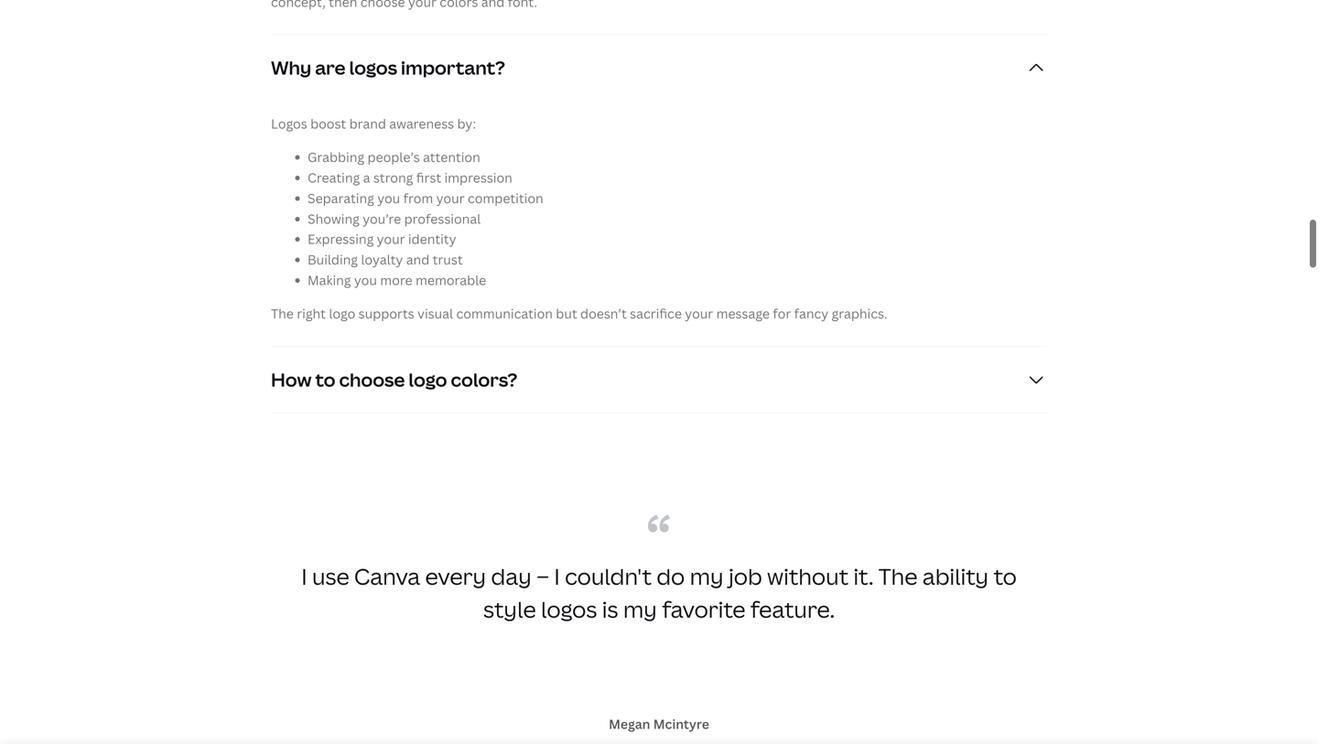 Task type: vqa. For each thing, say whether or not it's contained in the screenshot.
MAGIC
no



Task type: locate. For each thing, give the bounding box(es) containing it.
your up loyalty
[[377, 231, 405, 248]]

job
[[729, 562, 763, 591]]

style
[[484, 595, 536, 624]]

0 vertical spatial logo
[[329, 305, 356, 322]]

communication
[[457, 305, 553, 322]]

you're
[[363, 210, 401, 227]]

to right how
[[316, 367, 336, 392]]

2 vertical spatial your
[[685, 305, 714, 322]]

showing
[[308, 210, 360, 227]]

logos right are
[[349, 55, 398, 80]]

your up professional
[[437, 189, 465, 207]]

i
[[302, 562, 307, 591], [555, 562, 560, 591]]

ability
[[923, 562, 989, 591]]

strong
[[374, 169, 413, 186]]

1 horizontal spatial the
[[879, 562, 918, 591]]

your right sacrifice
[[685, 305, 714, 322]]

1 horizontal spatial to
[[994, 562, 1017, 591]]

but
[[556, 305, 578, 322]]

awareness
[[390, 115, 454, 133]]

0 horizontal spatial the
[[271, 305, 294, 322]]

you
[[378, 189, 400, 207], [354, 272, 377, 289]]

colors?
[[451, 367, 518, 392]]

more
[[380, 272, 413, 289]]

0 horizontal spatial your
[[377, 231, 405, 248]]

logo right right
[[329, 305, 356, 322]]

my right is
[[624, 595, 658, 624]]

1 vertical spatial your
[[377, 231, 405, 248]]

choose
[[339, 367, 405, 392]]

to
[[316, 367, 336, 392], [994, 562, 1017, 591]]

your
[[437, 189, 465, 207], [377, 231, 405, 248], [685, 305, 714, 322]]

it.
[[854, 562, 874, 591]]

logo right choose
[[409, 367, 447, 392]]

canva
[[354, 562, 421, 591]]

creating
[[308, 169, 360, 186]]

mcintyre
[[654, 716, 710, 733]]

you down strong
[[378, 189, 400, 207]]

the left right
[[271, 305, 294, 322]]

0 horizontal spatial logo
[[329, 305, 356, 322]]

0 vertical spatial the
[[271, 305, 294, 322]]

0 horizontal spatial i
[[302, 562, 307, 591]]

0 vertical spatial my
[[690, 562, 724, 591]]

0 horizontal spatial my
[[624, 595, 658, 624]]

to right ability
[[994, 562, 1017, 591]]

logo
[[329, 305, 356, 322], [409, 367, 447, 392]]

1 horizontal spatial you
[[378, 189, 400, 207]]

1 vertical spatial my
[[624, 595, 658, 624]]

1 horizontal spatial logo
[[409, 367, 447, 392]]

are
[[315, 55, 346, 80]]

1 horizontal spatial i
[[555, 562, 560, 591]]

you down loyalty
[[354, 272, 377, 289]]

2 horizontal spatial your
[[685, 305, 714, 322]]

1 vertical spatial logo
[[409, 367, 447, 392]]

important?
[[401, 55, 505, 80]]

visual
[[418, 305, 453, 322]]

message
[[717, 305, 770, 322]]

and
[[406, 251, 430, 268]]

building
[[308, 251, 358, 268]]

separating
[[308, 189, 374, 207]]

sacrifice
[[630, 305, 682, 322]]

1 vertical spatial to
[[994, 562, 1017, 591]]

i right –
[[555, 562, 560, 591]]

0 vertical spatial logos
[[349, 55, 398, 80]]

0 horizontal spatial you
[[354, 272, 377, 289]]

competition
[[468, 189, 544, 207]]

logos
[[349, 55, 398, 80], [541, 595, 598, 624]]

the right it.
[[879, 562, 918, 591]]

a
[[363, 169, 370, 186]]

logos inside dropdown button
[[349, 55, 398, 80]]

1 horizontal spatial my
[[690, 562, 724, 591]]

why
[[271, 55, 312, 80]]

from
[[404, 189, 433, 207]]

1 horizontal spatial your
[[437, 189, 465, 207]]

the
[[271, 305, 294, 322], [879, 562, 918, 591]]

0 horizontal spatial to
[[316, 367, 336, 392]]

logos left is
[[541, 595, 598, 624]]

boost
[[311, 115, 346, 133]]

1 vertical spatial logos
[[541, 595, 598, 624]]

1 vertical spatial the
[[879, 562, 918, 591]]

0 horizontal spatial logos
[[349, 55, 398, 80]]

0 vertical spatial your
[[437, 189, 465, 207]]

how
[[271, 367, 312, 392]]

i left 'use'
[[302, 562, 307, 591]]

1 horizontal spatial logos
[[541, 595, 598, 624]]

day
[[491, 562, 532, 591]]

professional
[[404, 210, 481, 227]]

0 vertical spatial you
[[378, 189, 400, 207]]

quotation mark image
[[648, 515, 670, 533]]

0 vertical spatial to
[[316, 367, 336, 392]]

my up favorite
[[690, 562, 724, 591]]

my
[[690, 562, 724, 591], [624, 595, 658, 624]]

logo inside dropdown button
[[409, 367, 447, 392]]

grabbing people's attention creating a strong first impression separating you from your competition showing you're professional expressing your identity building loyalty and trust making you more memorable
[[308, 148, 544, 289]]



Task type: describe. For each thing, give the bounding box(es) containing it.
fancy
[[795, 305, 829, 322]]

logos
[[271, 115, 307, 133]]

2 i from the left
[[555, 562, 560, 591]]

right
[[297, 305, 326, 322]]

grabbing
[[308, 148, 365, 166]]

1 vertical spatial you
[[354, 272, 377, 289]]

loyalty
[[361, 251, 403, 268]]

memorable
[[416, 272, 487, 289]]

doesn't
[[581, 305, 627, 322]]

how to choose logo colors? button
[[271, 347, 1048, 413]]

every
[[425, 562, 487, 591]]

brand
[[350, 115, 386, 133]]

supports
[[359, 305, 415, 322]]

how to choose logo colors?
[[271, 367, 518, 392]]

do
[[657, 562, 685, 591]]

trust
[[433, 251, 463, 268]]

–
[[537, 562, 550, 591]]

impression
[[445, 169, 513, 186]]

couldn't
[[565, 562, 652, 591]]

attention
[[423, 148, 481, 166]]

expressing
[[308, 231, 374, 248]]

identity
[[408, 231, 457, 248]]

without
[[768, 562, 849, 591]]

logos inside i use canva every day – i couldn't do my job without it. the ability to style logos is my favorite feature.
[[541, 595, 598, 624]]

why are logos important?
[[271, 55, 505, 80]]

to inside dropdown button
[[316, 367, 336, 392]]

people's
[[368, 148, 420, 166]]

is
[[602, 595, 619, 624]]

megan
[[609, 716, 651, 733]]

why are logos important? button
[[271, 35, 1048, 101]]

first
[[416, 169, 442, 186]]

to inside i use canva every day – i couldn't do my job without it. the ability to style logos is my favorite feature.
[[994, 562, 1017, 591]]

favorite
[[663, 595, 746, 624]]

logos boost brand awareness by:
[[271, 115, 476, 133]]

graphics.
[[832, 305, 888, 322]]

by:
[[458, 115, 476, 133]]

for
[[773, 305, 792, 322]]

use
[[312, 562, 350, 591]]

feature.
[[751, 595, 835, 624]]

the inside i use canva every day – i couldn't do my job without it. the ability to style logos is my favorite feature.
[[879, 562, 918, 591]]

i use canva every day – i couldn't do my job without it. the ability to style logos is my favorite feature.
[[302, 562, 1017, 624]]

making
[[308, 272, 351, 289]]

the right logo supports visual communication but doesn't sacrifice your message for fancy graphics.
[[271, 305, 888, 322]]

megan mcintyre
[[609, 716, 710, 733]]

1 i from the left
[[302, 562, 307, 591]]



